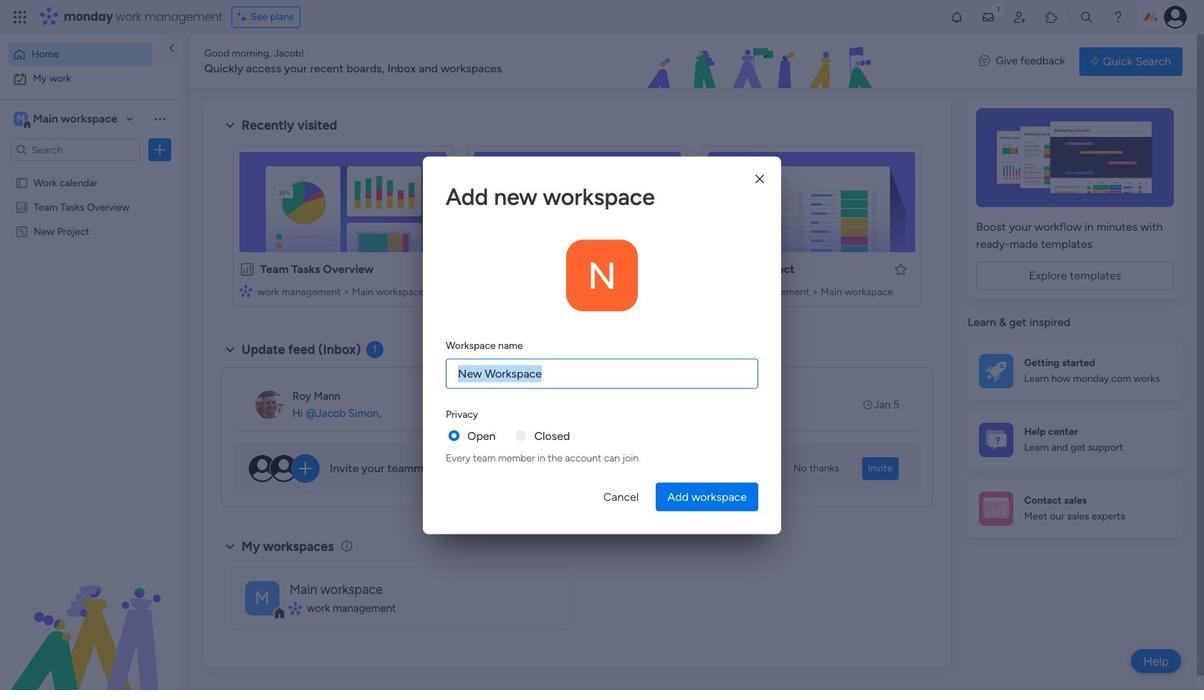 Task type: locate. For each thing, give the bounding box(es) containing it.
public dashboard image
[[15, 200, 29, 214]]

0 vertical spatial workspace image
[[567, 240, 638, 311]]

lottie animation element
[[562, 34, 965, 89], [0, 546, 183, 691]]

2 vertical spatial option
[[0, 170, 183, 172]]

1 horizontal spatial lottie animation image
[[562, 34, 965, 89]]

0 vertical spatial lottie animation image
[[562, 34, 965, 89]]

0 vertical spatial lottie animation element
[[562, 34, 965, 89]]

jacob simon image
[[1165, 6, 1188, 29]]

getting started element
[[968, 342, 1183, 400]]

help center element
[[968, 411, 1183, 469]]

1 horizontal spatial lottie animation element
[[562, 34, 965, 89]]

lottie animation image
[[562, 34, 965, 89], [0, 546, 183, 691]]

1 vertical spatial workspace image
[[245, 581, 280, 616]]

search everything image
[[1080, 10, 1094, 24]]

component image
[[240, 284, 252, 297]]

1 vertical spatial heading
[[446, 338, 523, 353]]

option
[[9, 43, 153, 66], [9, 67, 174, 90], [0, 170, 183, 172]]

2 heading from the top
[[446, 338, 523, 353]]

1 vertical spatial lottie animation element
[[0, 546, 183, 691]]

0 horizontal spatial lottie animation element
[[0, 546, 183, 691]]

public dashboard image
[[240, 262, 255, 278]]

workspace image
[[567, 240, 638, 311], [245, 581, 280, 616]]

1 horizontal spatial workspace image
[[567, 240, 638, 311]]

lottie animation image for the top lottie animation element
[[562, 34, 965, 89]]

heading
[[446, 179, 759, 214], [446, 338, 523, 353], [446, 407, 478, 422]]

0 vertical spatial heading
[[446, 179, 759, 214]]

v2 bolt switch image
[[1092, 53, 1100, 69]]

1 heading from the top
[[446, 179, 759, 214]]

0 horizontal spatial lottie animation image
[[0, 546, 183, 691]]

3 heading from the top
[[446, 407, 478, 422]]

list box
[[0, 167, 183, 437]]

see plans image
[[238, 9, 251, 25]]

1 vertical spatial lottie animation image
[[0, 546, 183, 691]]

0 horizontal spatial workspace image
[[245, 581, 280, 616]]

public board image
[[15, 176, 29, 189]]

2 vertical spatial heading
[[446, 407, 478, 422]]



Task type: vqa. For each thing, say whether or not it's contained in the screenshot.
'Options' image
no



Task type: describe. For each thing, give the bounding box(es) containing it.
help image
[[1112, 10, 1126, 24]]

close image
[[756, 174, 764, 185]]

Search in workspace field
[[30, 142, 120, 158]]

lottie animation image for left lottie animation element
[[0, 546, 183, 691]]

invite members image
[[1013, 10, 1028, 24]]

select product image
[[13, 10, 27, 24]]

Choose a name for your workspace field
[[446, 359, 759, 389]]

workspace selection element
[[14, 110, 120, 129]]

1 vertical spatial option
[[9, 67, 174, 90]]

update feed image
[[982, 10, 996, 24]]

close my workspaces image
[[222, 538, 239, 556]]

quick search results list box
[[222, 134, 934, 324]]

close update feed (inbox) image
[[222, 341, 239, 359]]

templates image image
[[981, 108, 1170, 207]]

roy mann image
[[255, 391, 284, 420]]

v2 user feedback image
[[980, 53, 991, 69]]

add to favorites image
[[894, 262, 909, 276]]

component image
[[290, 602, 302, 615]]

1 element
[[366, 341, 383, 359]]

contact sales element
[[968, 480, 1183, 537]]

1 image
[[992, 1, 1005, 17]]

workspace image
[[14, 111, 28, 127]]

0 vertical spatial option
[[9, 43, 153, 66]]

notifications image
[[950, 10, 965, 24]]

monday marketplace image
[[1045, 10, 1059, 24]]

close recently visited image
[[222, 117, 239, 134]]



